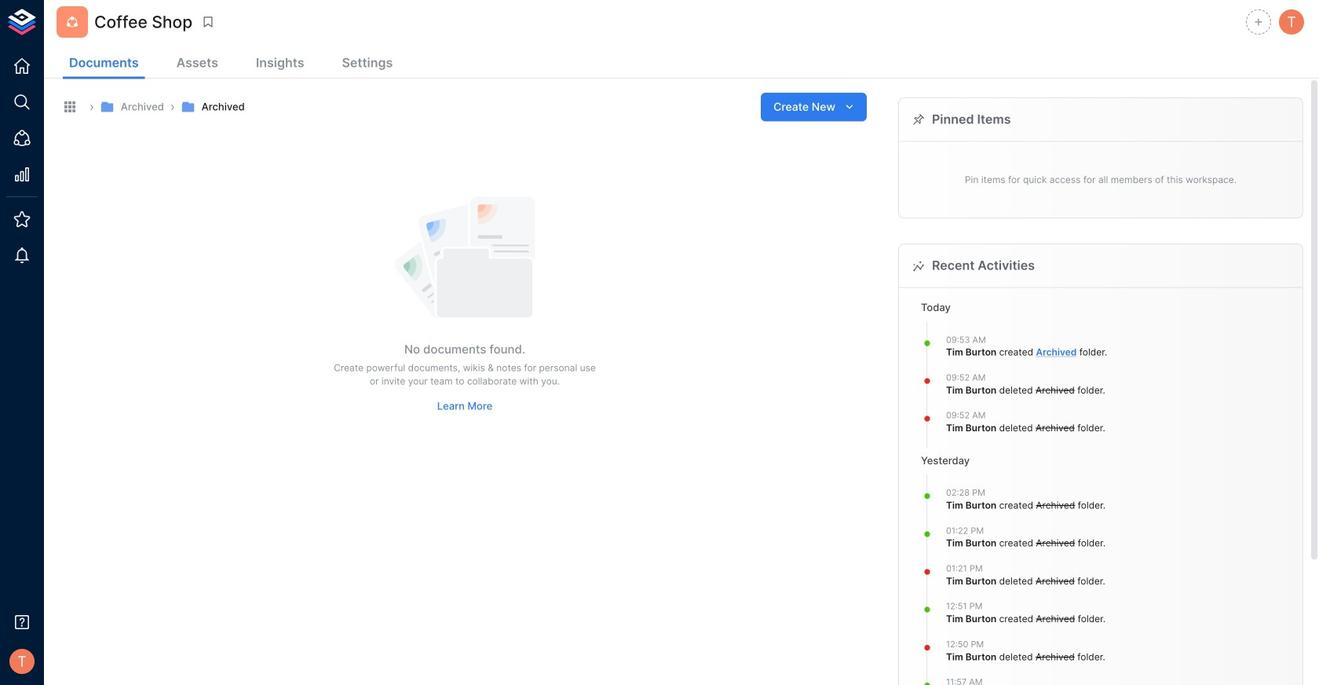 Task type: describe. For each thing, give the bounding box(es) containing it.
bookmark image
[[201, 15, 215, 29]]



Task type: vqa. For each thing, say whether or not it's contained in the screenshot.
Remove Favorite image
no



